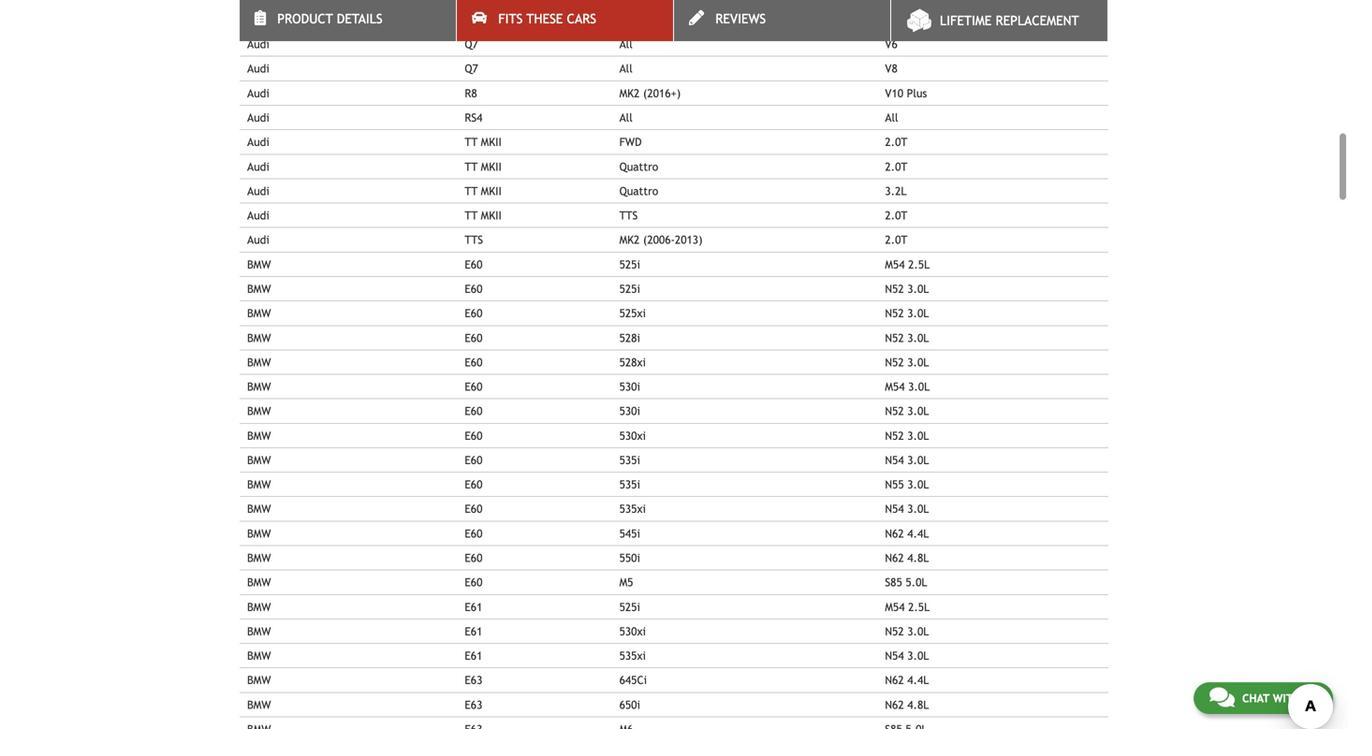 Task type: describe. For each thing, give the bounding box(es) containing it.
(2006-
[[643, 233, 675, 247]]

4 mkii from the top
[[481, 209, 502, 222]]

2.0t for fwd
[[886, 135, 908, 149]]

plus
[[907, 86, 928, 100]]

1 n52 3.0l from the top
[[886, 282, 929, 295]]

11 e60 from the top
[[465, 503, 483, 516]]

e61 for 535xi
[[465, 650, 483, 663]]

4.4l for 645ci
[[908, 674, 929, 687]]

2 tt from the top
[[465, 160, 478, 173]]

530xi for e60
[[620, 429, 646, 442]]

v6
[[886, 38, 898, 51]]

these
[[527, 11, 563, 26]]

3.2l
[[886, 184, 907, 198]]

quattro for 3.2l
[[620, 184, 659, 198]]

3 n54 3.0l from the top
[[886, 650, 929, 663]]

9 audi from the top
[[247, 209, 270, 222]]

5.0l
[[906, 576, 928, 589]]

us
[[1304, 692, 1318, 705]]

545i
[[620, 527, 641, 540]]

fwd
[[620, 135, 642, 149]]

2013)
[[675, 233, 703, 247]]

11 bmw from the top
[[247, 503, 271, 516]]

4 tt mkii from the top
[[465, 209, 502, 222]]

10 bmw from the top
[[247, 478, 271, 491]]

mk2 (2016+)
[[620, 86, 681, 100]]

16 bmw from the top
[[247, 625, 271, 638]]

5 bmw from the top
[[247, 356, 271, 369]]

1 e60 from the top
[[465, 258, 483, 271]]

535i for n55 3.0l
[[620, 478, 641, 491]]

2 n52 from the top
[[886, 307, 904, 320]]

1 m54 from the top
[[886, 258, 905, 271]]

19 bmw from the top
[[247, 699, 271, 712]]

m54 2.5l for e60
[[886, 258, 930, 271]]

15 bmw from the top
[[247, 601, 271, 614]]

e63 for 650i
[[465, 699, 483, 712]]

tdi
[[886, 13, 902, 26]]

2 mkii from the top
[[481, 160, 502, 173]]

lifetime replacement link
[[892, 0, 1108, 41]]

535xi for e60
[[620, 503, 646, 516]]

13 e60 from the top
[[465, 552, 483, 565]]

e61 for 530xi
[[465, 625, 483, 638]]

replacement
[[996, 13, 1080, 28]]

e61 for 525i
[[465, 601, 483, 614]]

7 n52 3.0l from the top
[[886, 625, 929, 638]]

chat with us link
[[1194, 683, 1334, 715]]

3 n54 from the top
[[886, 650, 904, 663]]

4 n52 3.0l from the top
[[886, 356, 929, 369]]

5 audi from the top
[[247, 111, 270, 124]]

3 n52 from the top
[[886, 331, 904, 344]]

0 horizontal spatial tts
[[465, 233, 483, 247]]

m54 3.0l
[[886, 380, 930, 393]]

3 bmw from the top
[[247, 307, 271, 320]]

9 e60 from the top
[[465, 454, 483, 467]]

8 audi from the top
[[247, 184, 270, 198]]

lifetime
[[940, 13, 992, 28]]

1 horizontal spatial tts
[[620, 209, 638, 222]]

product details
[[277, 11, 383, 26]]

7 e60 from the top
[[465, 405, 483, 418]]

3 tt from the top
[[465, 184, 478, 198]]

s85 5.0l
[[886, 576, 928, 589]]

1 audi from the top
[[247, 13, 270, 26]]

3 audi from the top
[[247, 62, 270, 75]]

18 bmw from the top
[[247, 674, 271, 687]]

all for all
[[620, 111, 633, 124]]

reviews link
[[674, 0, 891, 41]]

14 bmw from the top
[[247, 576, 271, 589]]

3 n52 3.0l from the top
[[886, 331, 929, 344]]

2 m54 from the top
[[886, 380, 905, 393]]

530i for n52 3.0l
[[620, 405, 641, 418]]

all for v6
[[620, 38, 633, 51]]

5 n52 3.0l from the top
[[886, 405, 929, 418]]

v8
[[886, 62, 898, 75]]

2 tt mkii from the top
[[465, 160, 502, 173]]

4 audi from the top
[[247, 86, 270, 100]]

details
[[337, 11, 383, 26]]

12 bmw from the top
[[247, 527, 271, 540]]

2 audi from the top
[[247, 38, 270, 51]]

4 n52 from the top
[[886, 356, 904, 369]]

n62 for 550i
[[886, 552, 904, 565]]

5 n52 from the top
[[886, 405, 904, 418]]

2 n54 from the top
[[886, 503, 904, 516]]

10 audi from the top
[[247, 233, 270, 247]]

1 n54 from the top
[[886, 454, 904, 467]]

1 mkii from the top
[[481, 135, 502, 149]]

product
[[277, 11, 333, 26]]

7 bmw from the top
[[247, 405, 271, 418]]

6 bmw from the top
[[247, 380, 271, 393]]

cars
[[567, 11, 597, 26]]



Task type: vqa. For each thing, say whether or not it's contained in the screenshot.
the middle E61
yes



Task type: locate. For each thing, give the bounding box(es) containing it.
1 n54 3.0l from the top
[[886, 454, 929, 467]]

2 vertical spatial q7
[[465, 62, 478, 75]]

1 tt from the top
[[465, 135, 478, 149]]

2 e61 from the top
[[465, 625, 483, 638]]

535xi up 545i
[[620, 503, 646, 516]]

tt mkii
[[465, 135, 502, 149], [465, 160, 502, 173], [465, 184, 502, 198], [465, 209, 502, 222]]

2 2.5l from the top
[[909, 601, 930, 614]]

8 bmw from the top
[[247, 429, 271, 442]]

1 vertical spatial 525i
[[620, 282, 641, 295]]

1 vertical spatial 535i
[[620, 478, 641, 491]]

2 530xi from the top
[[620, 625, 646, 638]]

530i
[[620, 380, 641, 393], [620, 405, 641, 418]]

n62 4.4l for 645ci
[[886, 674, 929, 687]]

4.4l
[[908, 527, 929, 540], [908, 674, 929, 687]]

reviews
[[716, 11, 766, 26]]

all for v8
[[620, 62, 633, 75]]

mk2
[[620, 86, 640, 100], [620, 233, 640, 247]]

1 vertical spatial 4.4l
[[908, 674, 929, 687]]

2.0t for mk2 (2006-2013)
[[886, 233, 908, 247]]

1 vertical spatial m54
[[886, 380, 905, 393]]

530xi up 645ci
[[620, 625, 646, 638]]

v10
[[886, 86, 904, 100]]

2 4.8l from the top
[[908, 699, 929, 712]]

1 vertical spatial 530xi
[[620, 625, 646, 638]]

13 bmw from the top
[[247, 552, 271, 565]]

14 e60 from the top
[[465, 576, 483, 589]]

bmw
[[247, 258, 271, 271], [247, 282, 271, 295], [247, 307, 271, 320], [247, 331, 271, 344], [247, 356, 271, 369], [247, 380, 271, 393], [247, 405, 271, 418], [247, 429, 271, 442], [247, 454, 271, 467], [247, 478, 271, 491], [247, 503, 271, 516], [247, 527, 271, 540], [247, 552, 271, 565], [247, 576, 271, 589], [247, 601, 271, 614], [247, 625, 271, 638], [247, 650, 271, 663], [247, 674, 271, 687], [247, 699, 271, 712]]

2 vertical spatial n54 3.0l
[[886, 650, 929, 663]]

2 bmw from the top
[[247, 282, 271, 295]]

q7 for tdi
[[465, 13, 478, 26]]

1 n62 4.4l from the top
[[886, 527, 929, 540]]

525i up 525xi
[[620, 282, 641, 295]]

quattro for 2.0t
[[620, 160, 659, 173]]

n54 down n55
[[886, 503, 904, 516]]

535xi for e61
[[620, 650, 646, 663]]

3 e61 from the top
[[465, 650, 483, 663]]

6 n52 from the top
[[886, 429, 904, 442]]

528i
[[620, 331, 641, 344]]

comments image
[[1210, 687, 1235, 709]]

lifetime replacement
[[940, 13, 1080, 28]]

530xi for e61
[[620, 625, 646, 638]]

2 vertical spatial n54
[[886, 650, 904, 663]]

m54 2.5l
[[886, 258, 930, 271], [886, 601, 930, 614]]

mk2 (2006-2013)
[[620, 233, 703, 247]]

0 vertical spatial m54 2.5l
[[886, 258, 930, 271]]

0 vertical spatial n54
[[886, 454, 904, 467]]

n62 4.4l for 545i
[[886, 527, 929, 540]]

0 vertical spatial 535i
[[620, 454, 641, 467]]

10 e60 from the top
[[465, 478, 483, 491]]

1 vertical spatial 4.8l
[[908, 699, 929, 712]]

v10 plus
[[886, 86, 928, 100]]

with
[[1273, 692, 1301, 705]]

tt
[[465, 135, 478, 149], [465, 160, 478, 173], [465, 184, 478, 198], [465, 209, 478, 222]]

5 e60 from the top
[[465, 356, 483, 369]]

0 vertical spatial n62 4.4l
[[886, 527, 929, 540]]

e60
[[465, 258, 483, 271], [465, 282, 483, 295], [465, 307, 483, 320], [465, 331, 483, 344], [465, 356, 483, 369], [465, 380, 483, 393], [465, 405, 483, 418], [465, 429, 483, 442], [465, 454, 483, 467], [465, 478, 483, 491], [465, 503, 483, 516], [465, 527, 483, 540], [465, 552, 483, 565], [465, 576, 483, 589]]

525i
[[620, 258, 641, 271], [620, 282, 641, 295], [620, 601, 641, 614]]

530xi down 528xi on the left
[[620, 429, 646, 442]]

1 n52 from the top
[[886, 282, 904, 295]]

3 mkii from the top
[[481, 184, 502, 198]]

1 vertical spatial e61
[[465, 625, 483, 638]]

rs4
[[465, 111, 483, 124]]

n62 4.8l for 650i
[[886, 699, 929, 712]]

e61
[[465, 601, 483, 614], [465, 625, 483, 638], [465, 650, 483, 663]]

1 quattro from the top
[[620, 160, 659, 173]]

12 e60 from the top
[[465, 527, 483, 540]]

n54 down s85
[[886, 650, 904, 663]]

e63 for 645ci
[[465, 674, 483, 687]]

0 vertical spatial 530xi
[[620, 429, 646, 442]]

2.0t for tts
[[886, 209, 908, 222]]

2 vertical spatial m54
[[886, 601, 905, 614]]

audi
[[247, 13, 270, 26], [247, 38, 270, 51], [247, 62, 270, 75], [247, 86, 270, 100], [247, 111, 270, 124], [247, 135, 270, 149], [247, 160, 270, 173], [247, 184, 270, 198], [247, 209, 270, 222], [247, 233, 270, 247]]

s85
[[886, 576, 903, 589]]

650i
[[620, 699, 641, 712]]

0 vertical spatial mk2
[[620, 86, 640, 100]]

4 n62 from the top
[[886, 699, 904, 712]]

n54 3.0l down s85 5.0l
[[886, 650, 929, 663]]

1 vertical spatial 535xi
[[620, 650, 646, 663]]

6 audi from the top
[[247, 135, 270, 149]]

2 m54 2.5l from the top
[[886, 601, 930, 614]]

1 vertical spatial n62 4.8l
[[886, 699, 929, 712]]

0 vertical spatial 530i
[[620, 380, 641, 393]]

3 tt mkii from the top
[[465, 184, 502, 198]]

1 n62 from the top
[[886, 527, 904, 540]]

1 vertical spatial n62 4.4l
[[886, 674, 929, 687]]

0 vertical spatial quattro
[[620, 160, 659, 173]]

7 n52 from the top
[[886, 625, 904, 638]]

2 vertical spatial e61
[[465, 650, 483, 663]]

535i for n54 3.0l
[[620, 454, 641, 467]]

530i for m54 3.0l
[[620, 380, 641, 393]]

2 quattro from the top
[[620, 184, 659, 198]]

r8
[[465, 86, 477, 100]]

1 e63 from the top
[[465, 674, 483, 687]]

4.8l
[[908, 552, 929, 565], [908, 699, 929, 712]]

0 vertical spatial e63
[[465, 674, 483, 687]]

1 vertical spatial tts
[[465, 233, 483, 247]]

2 4.4l from the top
[[908, 674, 929, 687]]

1 mk2 from the top
[[620, 86, 640, 100]]

8 e60 from the top
[[465, 429, 483, 442]]

chat with us
[[1243, 692, 1318, 705]]

4 bmw from the top
[[247, 331, 271, 344]]

2 e60 from the top
[[465, 282, 483, 295]]

6 n52 3.0l from the top
[[886, 429, 929, 442]]

2.0t for quattro
[[886, 160, 908, 173]]

525i down m5
[[620, 601, 641, 614]]

535xi up 645ci
[[620, 650, 646, 663]]

645ci
[[620, 674, 647, 687]]

2 q7 from the top
[[465, 38, 478, 51]]

0 vertical spatial 535xi
[[620, 503, 646, 516]]

1 4.8l from the top
[[908, 552, 929, 565]]

n52
[[886, 282, 904, 295], [886, 307, 904, 320], [886, 331, 904, 344], [886, 356, 904, 369], [886, 405, 904, 418], [886, 429, 904, 442], [886, 625, 904, 638]]

2 n52 3.0l from the top
[[886, 307, 929, 320]]

n55 3.0l
[[886, 478, 929, 491]]

1 vertical spatial n54
[[886, 503, 904, 516]]

1 vertical spatial 530i
[[620, 405, 641, 418]]

0 vertical spatial 525i
[[620, 258, 641, 271]]

2 525i from the top
[[620, 282, 641, 295]]

0 vertical spatial n62 4.8l
[[886, 552, 929, 565]]

0 vertical spatial q7
[[465, 13, 478, 26]]

17 bmw from the top
[[247, 650, 271, 663]]

2 2.0t from the top
[[886, 160, 908, 173]]

mk2 for mk2 (2006-2013)
[[620, 233, 640, 247]]

n55
[[886, 478, 904, 491]]

0 vertical spatial n54 3.0l
[[886, 454, 929, 467]]

1 vertical spatial m54 2.5l
[[886, 601, 930, 614]]

1 n62 4.8l from the top
[[886, 552, 929, 565]]

2.0t
[[886, 135, 908, 149], [886, 160, 908, 173], [886, 209, 908, 222], [886, 233, 908, 247]]

tts
[[620, 209, 638, 222], [465, 233, 483, 247]]

2.5l for e60
[[909, 258, 930, 271]]

mk2 left (2006-
[[620, 233, 640, 247]]

n54
[[886, 454, 904, 467], [886, 503, 904, 516], [886, 650, 904, 663]]

2 n62 from the top
[[886, 552, 904, 565]]

q7 for v8
[[465, 62, 478, 75]]

3.0l
[[908, 282, 929, 295], [908, 307, 929, 320], [908, 331, 929, 344], [908, 356, 929, 369], [909, 380, 930, 393], [908, 405, 929, 418], [908, 429, 929, 442], [908, 454, 929, 467], [908, 478, 929, 491], [908, 503, 929, 516], [908, 625, 929, 638], [908, 650, 929, 663]]

1 q7 from the top
[[465, 13, 478, 26]]

4 e60 from the top
[[465, 331, 483, 344]]

mk2 for mk2 (2016+)
[[620, 86, 640, 100]]

3 n62 from the top
[[886, 674, 904, 687]]

1 535xi from the top
[[620, 503, 646, 516]]

n62 4.8l for 550i
[[886, 552, 929, 565]]

4.4l for 545i
[[908, 527, 929, 540]]

q7 for v6
[[465, 38, 478, 51]]

0 vertical spatial m54
[[886, 258, 905, 271]]

2 535xi from the top
[[620, 650, 646, 663]]

n52 3.0l
[[886, 282, 929, 295], [886, 307, 929, 320], [886, 331, 929, 344], [886, 356, 929, 369], [886, 405, 929, 418], [886, 429, 929, 442], [886, 625, 929, 638]]

1 m54 2.5l from the top
[[886, 258, 930, 271]]

6 e60 from the top
[[465, 380, 483, 393]]

1 2.5l from the top
[[909, 258, 930, 271]]

e63
[[465, 674, 483, 687], [465, 699, 483, 712]]

4.8l for 550i
[[908, 552, 929, 565]]

n62 for 545i
[[886, 527, 904, 540]]

n54 3.0l down the "n55 3.0l"
[[886, 503, 929, 516]]

2 n54 3.0l from the top
[[886, 503, 929, 516]]

3 2.0t from the top
[[886, 209, 908, 222]]

n62 4.8l
[[886, 552, 929, 565], [886, 699, 929, 712]]

0 vertical spatial e61
[[465, 601, 483, 614]]

n62 for 645ci
[[886, 674, 904, 687]]

1 tt mkii from the top
[[465, 135, 502, 149]]

525xi
[[620, 307, 646, 320]]

fits these cars link
[[457, 0, 673, 41]]

1 bmw from the top
[[247, 258, 271, 271]]

3 e60 from the top
[[465, 307, 483, 320]]

(2016+)
[[643, 86, 681, 100]]

1 530i from the top
[[620, 380, 641, 393]]

mk2 left (2016+)
[[620, 86, 640, 100]]

m54 2.5l down s85 5.0l
[[886, 601, 930, 614]]

4 2.0t from the top
[[886, 233, 908, 247]]

2.5l
[[909, 258, 930, 271], [909, 601, 930, 614]]

2 vertical spatial 525i
[[620, 601, 641, 614]]

530xi
[[620, 429, 646, 442], [620, 625, 646, 638]]

1 vertical spatial 2.5l
[[909, 601, 930, 614]]

n62
[[886, 527, 904, 540], [886, 552, 904, 565], [886, 674, 904, 687], [886, 699, 904, 712]]

1 525i from the top
[[620, 258, 641, 271]]

product details link
[[240, 0, 456, 41]]

2 e63 from the top
[[465, 699, 483, 712]]

m54
[[886, 258, 905, 271], [886, 380, 905, 393], [886, 601, 905, 614]]

chat
[[1243, 692, 1270, 705]]

fits these cars
[[499, 11, 597, 26]]

1 vertical spatial mk2
[[620, 233, 640, 247]]

mkii
[[481, 135, 502, 149], [481, 160, 502, 173], [481, 184, 502, 198], [481, 209, 502, 222]]

3 m54 from the top
[[886, 601, 905, 614]]

n54 3.0l
[[886, 454, 929, 467], [886, 503, 929, 516], [886, 650, 929, 663]]

1 vertical spatial n54 3.0l
[[886, 503, 929, 516]]

quattro
[[620, 160, 659, 173], [620, 184, 659, 198]]

525i down mk2 (2006-2013)
[[620, 258, 641, 271]]

0 vertical spatial 4.8l
[[908, 552, 929, 565]]

535i
[[620, 454, 641, 467], [620, 478, 641, 491]]

n62 4.4l
[[886, 527, 929, 540], [886, 674, 929, 687]]

q7
[[465, 13, 478, 26], [465, 38, 478, 51], [465, 62, 478, 75]]

0 vertical spatial 2.5l
[[909, 258, 930, 271]]

m5
[[620, 576, 634, 589]]

550i
[[620, 552, 641, 565]]

0 vertical spatial tts
[[620, 209, 638, 222]]

2 mk2 from the top
[[620, 233, 640, 247]]

3 q7 from the top
[[465, 62, 478, 75]]

9 bmw from the top
[[247, 454, 271, 467]]

1 vertical spatial quattro
[[620, 184, 659, 198]]

3 525i from the top
[[620, 601, 641, 614]]

2.5l for e61
[[909, 601, 930, 614]]

n62 for 650i
[[886, 699, 904, 712]]

535xi
[[620, 503, 646, 516], [620, 650, 646, 663]]

all
[[620, 38, 633, 51], [620, 62, 633, 75], [620, 111, 633, 124], [886, 111, 899, 124]]

528xi
[[620, 356, 646, 369]]

fits
[[499, 11, 523, 26]]

2 n62 4.8l from the top
[[886, 699, 929, 712]]

1 2.0t from the top
[[886, 135, 908, 149]]

1 vertical spatial q7
[[465, 38, 478, 51]]

0 vertical spatial 4.4l
[[908, 527, 929, 540]]

m54 2.5l for e61
[[886, 601, 930, 614]]

7 audi from the top
[[247, 160, 270, 173]]

n54 3.0l up the "n55 3.0l"
[[886, 454, 929, 467]]

4 tt from the top
[[465, 209, 478, 222]]

1 vertical spatial e63
[[465, 699, 483, 712]]

4.8l for 650i
[[908, 699, 929, 712]]

m54 2.5l down 3.2l
[[886, 258, 930, 271]]

n54 up n55
[[886, 454, 904, 467]]



